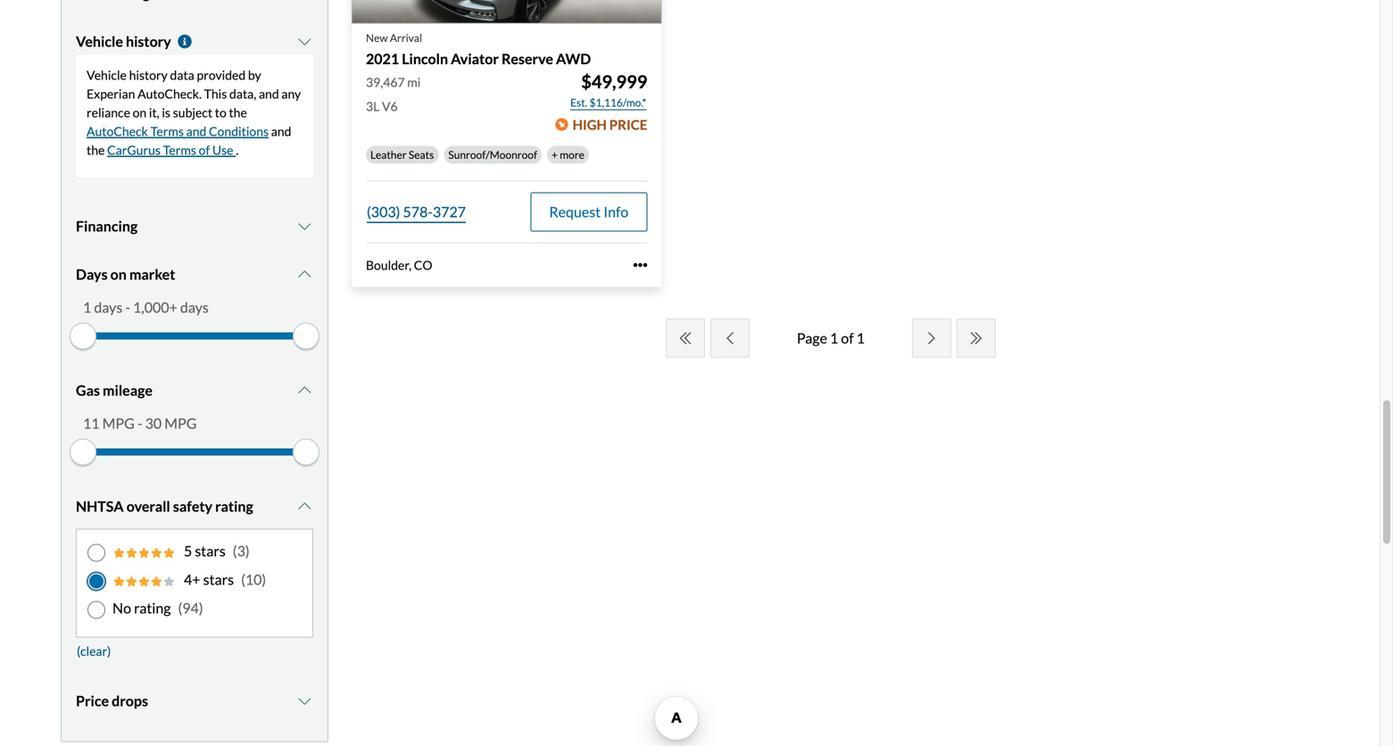 Task type: describe. For each thing, give the bounding box(es) containing it.
co
[[414, 257, 432, 273]]

(clear) button
[[76, 638, 112, 664]]

new arrival 2021 lincoln aviator reserve awd
[[366, 31, 591, 67]]

this
[[204, 86, 227, 101]]

(94)
[[178, 599, 203, 617]]

experian
[[87, 86, 135, 101]]

more
[[560, 148, 584, 161]]

lincoln
[[402, 50, 448, 67]]

is
[[162, 105, 170, 120]]

days
[[76, 266, 108, 283]]

reserve
[[501, 50, 553, 67]]

history for vehicle history
[[126, 33, 171, 50]]

est. $1,116/mo.* button
[[569, 94, 647, 112]]

sunroof/moonroof
[[448, 148, 537, 161]]

seats
[[409, 148, 434, 161]]

page 1 of 1
[[797, 329, 865, 347]]

arrival
[[390, 31, 422, 44]]

of for terms
[[199, 142, 210, 158]]

ellipsis h image
[[633, 258, 647, 272]]

+
[[552, 148, 558, 161]]

vehicle history
[[76, 33, 171, 50]]

request info button
[[530, 192, 647, 232]]

by
[[248, 67, 261, 83]]

1 chevron down image from the top
[[296, 34, 313, 49]]

and the
[[87, 124, 291, 158]]

info circle image
[[176, 34, 193, 49]]

1 days - 1,000+ days
[[83, 299, 209, 316]]

$49,999 est. $1,116/mo.*
[[570, 71, 647, 109]]

financing button
[[76, 204, 313, 249]]

the inside vehicle history data provided by experian autocheck. this data, and any reliance on it, is subject to the autocheck terms and conditions
[[229, 105, 247, 120]]

use
[[212, 142, 233, 158]]

5 stars
[[184, 542, 226, 560]]

info
[[603, 203, 629, 220]]

chevron down image for days on market
[[296, 267, 313, 282]]

0 horizontal spatial 1
[[83, 299, 91, 316]]

high price
[[573, 116, 647, 132]]

gas mileage button
[[76, 368, 313, 413]]

drops
[[112, 692, 148, 710]]

578-
[[403, 203, 433, 220]]

no rating (94)
[[112, 599, 203, 617]]

5
[[184, 542, 192, 560]]

subject
[[173, 105, 212, 120]]

leather
[[370, 148, 407, 161]]

history for vehicle history data provided by experian autocheck. this data, and any reliance on it, is subject to the autocheck terms and conditions
[[129, 67, 168, 83]]

on inside dropdown button
[[110, 266, 127, 283]]

- for days
[[125, 299, 130, 316]]

1,000+
[[133, 299, 177, 316]]

1 vertical spatial terms
[[163, 142, 196, 158]]

data,
[[229, 86, 256, 101]]

safety
[[173, 498, 212, 515]]

price
[[76, 692, 109, 710]]

new
[[366, 31, 388, 44]]

terms inside vehicle history data provided by experian autocheck. this data, and any reliance on it, is subject to the autocheck terms and conditions
[[150, 124, 184, 139]]

1 days from the left
[[94, 299, 123, 316]]

3727
[[433, 203, 466, 220]]

2 horizontal spatial 1
[[856, 329, 865, 347]]

11 mpg - 30 mpg
[[83, 415, 197, 432]]

conditions
[[209, 124, 269, 139]]

and inside and the
[[271, 124, 291, 139]]

chevron double left image
[[676, 331, 694, 345]]

chevron down image for gas mileage
[[296, 383, 313, 398]]

it,
[[149, 105, 159, 120]]

price drops
[[76, 692, 148, 710]]

days on market
[[76, 266, 175, 283]]

boulder,
[[366, 257, 411, 273]]

4+ stars
[[184, 571, 234, 588]]

page
[[797, 329, 827, 347]]

2021
[[366, 50, 399, 67]]

+ more
[[552, 148, 584, 161]]

chevron double right image
[[967, 331, 985, 345]]



Task type: locate. For each thing, give the bounding box(es) containing it.
cargurus
[[107, 142, 161, 158]]

$49,999
[[581, 71, 647, 92]]

1 vertical spatial -
[[137, 415, 142, 432]]

any
[[281, 86, 301, 101]]

1 horizontal spatial days
[[180, 299, 209, 316]]

- left 30
[[137, 415, 142, 432]]

aviator
[[451, 50, 499, 67]]

0 vertical spatial history
[[126, 33, 171, 50]]

1 vertical spatial history
[[129, 67, 168, 83]]

financing
[[76, 217, 138, 235]]

est.
[[570, 96, 587, 109]]

stars for 5 stars
[[195, 542, 226, 560]]

and down any
[[271, 124, 291, 139]]

and
[[259, 86, 279, 101], [186, 124, 206, 139], [271, 124, 291, 139]]

overall
[[126, 498, 170, 515]]

1 vertical spatial on
[[110, 266, 127, 283]]

2 chevron down image from the top
[[296, 499, 313, 514]]

history
[[126, 33, 171, 50], [129, 67, 168, 83]]

0 vertical spatial stars
[[195, 542, 226, 560]]

1 horizontal spatial 1
[[830, 329, 838, 347]]

rating right "safety"
[[215, 498, 253, 515]]

(303) 578-3727 button
[[366, 192, 467, 232]]

nhtsa
[[76, 498, 124, 515]]

stars
[[195, 542, 226, 560], [203, 571, 234, 588]]

chevron down image inside the 'days on market' dropdown button
[[296, 267, 313, 282]]

1 vertical spatial vehicle
[[87, 67, 127, 83]]

terms
[[150, 124, 184, 139], [163, 142, 196, 158]]

market
[[129, 266, 175, 283]]

vehicle
[[76, 33, 123, 50], [87, 67, 127, 83]]

0 horizontal spatial the
[[87, 142, 105, 158]]

2 chevron down image from the top
[[296, 267, 313, 282]]

leather seats
[[370, 148, 434, 161]]

(clear)
[[77, 643, 111, 659]]

1
[[83, 299, 91, 316], [830, 329, 838, 347], [856, 329, 865, 347]]

1 chevron down image from the top
[[296, 219, 313, 233]]

chevron down image for price drops
[[296, 694, 313, 708]]

mpg right 11 on the bottom left
[[102, 415, 135, 432]]

days down the 'days on market' dropdown button
[[180, 299, 209, 316]]

- for mpg
[[137, 415, 142, 432]]

awd
[[556, 50, 591, 67]]

mileage
[[103, 382, 153, 399]]

boulder, co
[[366, 257, 432, 273]]

2 days from the left
[[180, 299, 209, 316]]

vehicle for vehicle history data provided by experian autocheck. this data, and any reliance on it, is subject to the autocheck terms and conditions
[[87, 67, 127, 83]]

0 horizontal spatial on
[[110, 266, 127, 283]]

autocheck terms and conditions link
[[87, 124, 269, 139]]

0 vertical spatial the
[[229, 105, 247, 120]]

1 horizontal spatial of
[[841, 329, 854, 347]]

autocheck.
[[137, 86, 202, 101]]

days
[[94, 299, 123, 316], [180, 299, 209, 316]]

to
[[215, 105, 226, 120]]

terms down autocheck terms and conditions link
[[163, 142, 196, 158]]

gas mileage
[[76, 382, 153, 399]]

provided
[[197, 67, 246, 83]]

0 vertical spatial on
[[133, 105, 147, 120]]

chevron right image
[[923, 331, 941, 345]]

0 vertical spatial vehicle
[[76, 33, 123, 50]]

4+
[[184, 571, 200, 588]]

v6
[[382, 99, 398, 114]]

nhtsa overall safety rating button
[[76, 484, 313, 529]]

rating
[[215, 498, 253, 515], [134, 599, 171, 617]]

chevron left image
[[721, 331, 739, 345]]

on right the days
[[110, 266, 127, 283]]

request info
[[549, 203, 629, 220]]

1 horizontal spatial -
[[137, 415, 142, 432]]

30
[[145, 415, 162, 432]]

request
[[549, 203, 601, 220]]

history inside vehicle history data provided by experian autocheck. this data, and any reliance on it, is subject to the autocheck terms and conditions
[[129, 67, 168, 83]]

gas
[[76, 382, 100, 399]]

mi
[[407, 74, 421, 90]]

the right to
[[229, 105, 247, 120]]

stars right 4+
[[203, 571, 234, 588]]

data
[[170, 67, 194, 83]]

11
[[83, 415, 100, 432]]

0 horizontal spatial mpg
[[102, 415, 135, 432]]

rating right no on the left of the page
[[134, 599, 171, 617]]

price
[[609, 116, 647, 132]]

high
[[573, 116, 607, 132]]

on left "it,"
[[133, 105, 147, 120]]

stars for 4+ stars
[[203, 571, 234, 588]]

0 vertical spatial rating
[[215, 498, 253, 515]]

rating inside dropdown button
[[215, 498, 253, 515]]

1 vertical spatial of
[[841, 329, 854, 347]]

chevron down image
[[296, 219, 313, 233], [296, 267, 313, 282], [296, 383, 313, 398], [296, 694, 313, 708]]

0 horizontal spatial rating
[[134, 599, 171, 617]]

cargurus terms of use link
[[107, 142, 236, 158]]

and down the subject
[[186, 124, 206, 139]]

on inside vehicle history data provided by experian autocheck. this data, and any reliance on it, is subject to the autocheck terms and conditions
[[133, 105, 147, 120]]

terms down is at the left top
[[150, 124, 184, 139]]

vehicle inside vehicle history data provided by experian autocheck. this data, and any reliance on it, is subject to the autocheck terms and conditions
[[87, 67, 127, 83]]

3 chevron down image from the top
[[296, 383, 313, 398]]

1 vertical spatial stars
[[203, 571, 234, 588]]

of right page
[[841, 329, 854, 347]]

4 chevron down image from the top
[[296, 694, 313, 708]]

autocheck
[[87, 124, 148, 139]]

0 horizontal spatial of
[[199, 142, 210, 158]]

0 vertical spatial terms
[[150, 124, 184, 139]]

cargurus terms of use .
[[107, 142, 238, 158]]

of left the use
[[199, 142, 210, 158]]

the down autocheck at the top of the page
[[87, 142, 105, 158]]

0 vertical spatial chevron down image
[[296, 34, 313, 49]]

stars right 5
[[195, 542, 226, 560]]

chevron down image
[[296, 34, 313, 49], [296, 499, 313, 514]]

39,467
[[366, 74, 405, 90]]

(303) 578-3727
[[367, 203, 466, 220]]

days on market button
[[76, 252, 313, 297]]

(10)
[[241, 571, 266, 588]]

silver 2021 lincoln aviator reserve awd suv / crossover all-wheel drive automatic image
[[352, 0, 662, 23]]

vehicle for vehicle history
[[76, 33, 123, 50]]

history left info circle image
[[126, 33, 171, 50]]

1 horizontal spatial the
[[229, 105, 247, 120]]

1 vertical spatial chevron down image
[[296, 499, 313, 514]]

- left 1,000+
[[125, 299, 130, 316]]

1 vertical spatial rating
[[134, 599, 171, 617]]

chevron down image for financing
[[296, 219, 313, 233]]

0 horizontal spatial -
[[125, 299, 130, 316]]

0 horizontal spatial days
[[94, 299, 123, 316]]

of
[[199, 142, 210, 158], [841, 329, 854, 347]]

chevron down image inside price drops dropdown button
[[296, 694, 313, 708]]

(303)
[[367, 203, 400, 220]]

2 mpg from the left
[[164, 415, 197, 432]]

1 horizontal spatial mpg
[[164, 415, 197, 432]]

of for 1
[[841, 329, 854, 347]]

mpg right 30
[[164, 415, 197, 432]]

the
[[229, 105, 247, 120], [87, 142, 105, 158]]

chevron down image inside gas mileage dropdown button
[[296, 383, 313, 398]]

39,467 mi 3l v6
[[366, 74, 421, 114]]

mpg
[[102, 415, 135, 432], [164, 415, 197, 432]]

and left any
[[259, 86, 279, 101]]

(3)
[[233, 542, 250, 560]]

days down the days
[[94, 299, 123, 316]]

chevron down image inside "financing" 'dropdown button'
[[296, 219, 313, 233]]

1 vertical spatial the
[[87, 142, 105, 158]]

reliance
[[87, 105, 130, 120]]

chevron down image inside nhtsa overall safety rating dropdown button
[[296, 499, 313, 514]]

no
[[112, 599, 131, 617]]

vehicle history data provided by experian autocheck. this data, and any reliance on it, is subject to the autocheck terms and conditions
[[87, 67, 301, 139]]

1 horizontal spatial rating
[[215, 498, 253, 515]]

0 vertical spatial -
[[125, 299, 130, 316]]

1 mpg from the left
[[102, 415, 135, 432]]

$1,116/mo.*
[[589, 96, 646, 109]]

0 vertical spatial of
[[199, 142, 210, 158]]

.
[[236, 142, 238, 158]]

3l
[[366, 99, 380, 114]]

price drops button
[[76, 679, 313, 723]]

history up autocheck.
[[129, 67, 168, 83]]

nhtsa overall safety rating
[[76, 498, 253, 515]]

the inside and the
[[87, 142, 105, 158]]

1 horizontal spatial on
[[133, 105, 147, 120]]



Task type: vqa. For each thing, say whether or not it's contained in the screenshot.
Class
no



